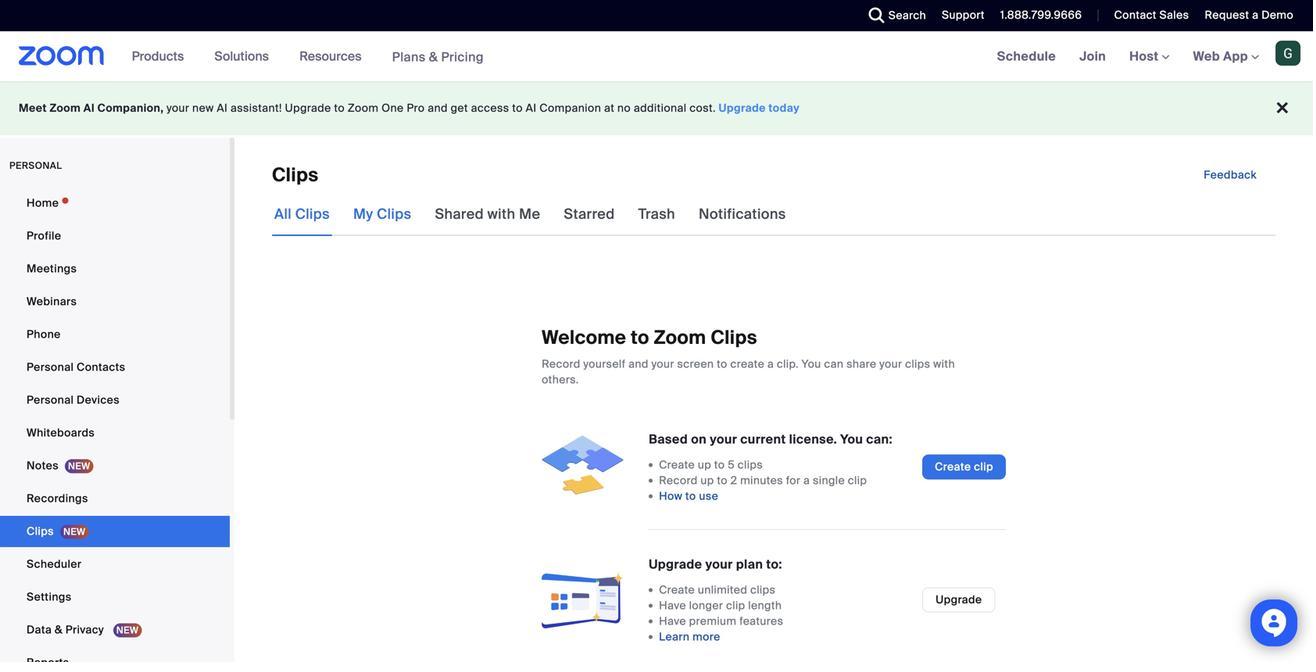 Task type: vqa. For each thing, say whether or not it's contained in the screenshot.
Personal Contacts link
yes



Task type: describe. For each thing, give the bounding box(es) containing it.
contact
[[1114, 8, 1157, 22]]

clips inside all clips tab
[[295, 205, 330, 223]]

plans
[[392, 49, 426, 65]]

my clips
[[353, 205, 412, 223]]

current
[[741, 431, 786, 448]]

settings link
[[0, 582, 230, 613]]

companion
[[540, 101, 601, 115]]

products
[[132, 48, 184, 65]]

2 ai from the left
[[217, 101, 228, 115]]

upgrade button
[[923, 588, 996, 613]]

on
[[691, 431, 707, 448]]

1 horizontal spatial zoom
[[348, 101, 379, 115]]

contacts
[[77, 360, 125, 375]]

resources
[[300, 48, 362, 65]]

data
[[27, 623, 52, 637]]

up for record
[[701, 473, 714, 488]]

single
[[813, 473, 845, 488]]

license.
[[789, 431, 837, 448]]

2 horizontal spatial a
[[1253, 8, 1259, 22]]

how to use
[[659, 489, 719, 504]]

zoom inside the welcome to zoom clips record yourself and your screen to create a clip. you can share your clips with others.
[[654, 326, 706, 350]]

web app
[[1194, 48, 1249, 65]]

home link
[[0, 188, 230, 219]]

& for plans
[[429, 49, 438, 65]]

all clips tab
[[272, 192, 332, 236]]

1 vertical spatial record
[[659, 473, 698, 488]]

feedback
[[1204, 168, 1257, 182]]

me
[[519, 205, 541, 223]]

to down resources dropdown button
[[334, 101, 345, 115]]

unlimited
[[698, 583, 748, 597]]

clips inside the welcome to zoom clips record yourself and your screen to create a clip. you can share your clips with others.
[[711, 326, 758, 350]]

learn more button
[[659, 629, 721, 645]]

get
[[451, 101, 468, 115]]

clips inside clips 'link'
[[27, 524, 54, 539]]

webinars
[[27, 294, 77, 309]]

join
[[1080, 48, 1106, 65]]

profile picture image
[[1276, 41, 1301, 66]]

pricing
[[441, 49, 484, 65]]

with inside the welcome to zoom clips record yourself and your screen to create a clip. you can share your clips with others.
[[934, 357, 955, 371]]

upgrade today link
[[719, 101, 800, 115]]

personal for personal devices
[[27, 393, 74, 407]]

shared
[[435, 205, 484, 223]]

longer
[[689, 599, 723, 613]]

learn
[[659, 630, 690, 644]]

phone
[[27, 327, 61, 342]]

2
[[731, 473, 738, 488]]

feedback button
[[1192, 163, 1270, 188]]

to:
[[766, 556, 782, 573]]

1.888.799.9666 button up schedule
[[989, 0, 1086, 31]]

5
[[728, 458, 735, 472]]

your right "on"
[[710, 431, 737, 448]]

create
[[731, 357, 765, 371]]

use
[[699, 489, 719, 504]]

1 horizontal spatial clip
[[848, 473, 867, 488]]

pro
[[407, 101, 425, 115]]

1.888.799.9666 button up the schedule link
[[1001, 8, 1082, 22]]

web app button
[[1194, 48, 1260, 65]]

with inside tab
[[488, 205, 516, 223]]

to left create
[[717, 357, 728, 371]]

2 vertical spatial clips
[[751, 583, 776, 597]]

for
[[786, 473, 801, 488]]

screen
[[677, 357, 714, 371]]

and inside 'meet zoom ai companion,' footer
[[428, 101, 448, 115]]

clip inside button
[[974, 460, 994, 474]]

your right share
[[880, 357, 903, 371]]

app
[[1224, 48, 1249, 65]]

based on your current license. you can:
[[649, 431, 893, 448]]

host button
[[1130, 48, 1170, 65]]

based
[[649, 431, 688, 448]]

starred tab
[[562, 192, 617, 236]]

notes
[[27, 459, 59, 473]]

assistant!
[[231, 101, 282, 115]]

personal
[[9, 159, 62, 172]]

settings
[[27, 590, 72, 604]]

shared with me tab
[[433, 192, 543, 236]]

my clips tab
[[351, 192, 414, 236]]

whiteboards
[[27, 426, 95, 440]]

yourself
[[584, 357, 626, 371]]

and inside the welcome to zoom clips record yourself and your screen to create a clip. you can share your clips with others.
[[629, 357, 649, 371]]

0 horizontal spatial zoom
[[50, 101, 81, 115]]

my
[[353, 205, 373, 223]]

devices
[[77, 393, 120, 407]]

resources button
[[300, 31, 369, 81]]

search button
[[857, 0, 930, 31]]

companion,
[[97, 101, 164, 115]]

additional
[[634, 101, 687, 115]]

whiteboards link
[[0, 418, 230, 449]]

contact sales
[[1114, 8, 1189, 22]]

phone link
[[0, 319, 230, 350]]

1.888.799.9666
[[1001, 8, 1082, 22]]

today
[[769, 101, 800, 115]]

upgrade inside button
[[936, 593, 982, 607]]

record inside the welcome to zoom clips record yourself and your screen to create a clip. you can share your clips with others.
[[542, 357, 581, 371]]

notes link
[[0, 450, 230, 482]]

others.
[[542, 373, 579, 387]]

create for based on your current license. you can:
[[659, 458, 695, 472]]



Task type: locate. For each thing, give the bounding box(es) containing it.
clip.
[[777, 357, 799, 371]]

0 horizontal spatial and
[[428, 101, 448, 115]]

0 vertical spatial clips
[[905, 357, 931, 371]]

zoom
[[50, 101, 81, 115], [348, 101, 379, 115], [654, 326, 706, 350]]

2 horizontal spatial clip
[[974, 460, 994, 474]]

1 horizontal spatial you
[[841, 431, 863, 448]]

& for data
[[55, 623, 63, 637]]

have for have longer clip length
[[659, 599, 686, 613]]

personal devices
[[27, 393, 120, 407]]

meetings link
[[0, 253, 230, 285]]

2 horizontal spatial zoom
[[654, 326, 706, 350]]

banner containing products
[[0, 31, 1313, 82]]

welcome to zoom clips record yourself and your screen to create a clip. you can share your clips with others.
[[542, 326, 955, 387]]

your left new
[[167, 101, 189, 115]]

1 vertical spatial have
[[659, 614, 686, 629]]

personal up the whiteboards
[[27, 393, 74, 407]]

1 personal from the top
[[27, 360, 74, 375]]

one
[[382, 101, 404, 115]]

0 vertical spatial record
[[542, 357, 581, 371]]

2 have from the top
[[659, 614, 686, 629]]

0 horizontal spatial clip
[[726, 599, 746, 613]]

at
[[604, 101, 615, 115]]

0 vertical spatial with
[[488, 205, 516, 223]]

zoom right meet
[[50, 101, 81, 115]]

have longer clip length
[[659, 599, 782, 613]]

upgrade
[[285, 101, 331, 115], [719, 101, 766, 115], [649, 556, 702, 573], [936, 593, 982, 607]]

demo
[[1262, 8, 1294, 22]]

a inside the welcome to zoom clips record yourself and your screen to create a clip. you can share your clips with others.
[[768, 357, 774, 371]]

clips right 'my'
[[377, 205, 412, 223]]

create clip button
[[923, 455, 1006, 480]]

2 vertical spatial a
[[804, 473, 810, 488]]

recordings link
[[0, 483, 230, 514]]

to right welcome
[[631, 326, 650, 350]]

a left demo
[[1253, 8, 1259, 22]]

and left 'get'
[[428, 101, 448, 115]]

0 horizontal spatial with
[[488, 205, 516, 223]]

can:
[[867, 431, 893, 448]]

solutions button
[[215, 31, 276, 81]]

1 vertical spatial clips
[[738, 458, 763, 472]]

plans & pricing
[[392, 49, 484, 65]]

ai right new
[[217, 101, 228, 115]]

personal contacts
[[27, 360, 125, 375]]

you left can:
[[841, 431, 863, 448]]

2 horizontal spatial ai
[[526, 101, 537, 115]]

1 horizontal spatial with
[[934, 357, 955, 371]]

with
[[488, 205, 516, 223], [934, 357, 955, 371]]

0 horizontal spatial a
[[768, 357, 774, 371]]

meet
[[19, 101, 47, 115]]

record up others.
[[542, 357, 581, 371]]

zoom left one
[[348, 101, 379, 115]]

create for upgrade your plan to:
[[659, 583, 695, 597]]

can
[[824, 357, 844, 371]]

& right data
[[55, 623, 63, 637]]

clips right share
[[905, 357, 931, 371]]

clips right all
[[295, 205, 330, 223]]

1 vertical spatial &
[[55, 623, 63, 637]]

premium
[[689, 614, 737, 629]]

clip
[[974, 460, 994, 474], [848, 473, 867, 488], [726, 599, 746, 613]]

& inside personal menu menu
[[55, 623, 63, 637]]

profile
[[27, 229, 61, 243]]

& inside product information navigation
[[429, 49, 438, 65]]

up down "on"
[[698, 458, 712, 472]]

1 have from the top
[[659, 599, 686, 613]]

home
[[27, 196, 59, 210]]

features
[[740, 614, 784, 629]]

ai left companion,
[[84, 101, 95, 115]]

personal inside "link"
[[27, 360, 74, 375]]

tabs of clips tab list
[[272, 192, 789, 236]]

how to use button
[[659, 489, 719, 504]]

clips up scheduler
[[27, 524, 54, 539]]

create up to 5 clips
[[659, 458, 763, 472]]

1 ai from the left
[[84, 101, 95, 115]]

2 personal from the top
[[27, 393, 74, 407]]

and
[[428, 101, 448, 115], [629, 357, 649, 371]]

to left 2
[[717, 473, 728, 488]]

to left use
[[686, 489, 696, 504]]

your up create unlimited clips
[[706, 556, 733, 573]]

you
[[802, 357, 821, 371], [841, 431, 863, 448]]

clips
[[905, 357, 931, 371], [738, 458, 763, 472], [751, 583, 776, 597]]

1 horizontal spatial &
[[429, 49, 438, 65]]

how
[[659, 489, 683, 504]]

have for have premium features
[[659, 614, 686, 629]]

1 vertical spatial a
[[768, 357, 774, 371]]

request
[[1205, 8, 1250, 22]]

web
[[1194, 48, 1220, 65]]

1 vertical spatial and
[[629, 357, 649, 371]]

clips inside my clips tab
[[377, 205, 412, 223]]

a
[[1253, 8, 1259, 22], [768, 357, 774, 371], [804, 473, 810, 488]]

search
[[889, 8, 927, 23]]

more
[[693, 630, 721, 644]]

notifications
[[699, 205, 786, 223]]

a right for
[[804, 473, 810, 488]]

1 horizontal spatial record
[[659, 473, 698, 488]]

create clip
[[935, 460, 994, 474]]

length
[[748, 599, 782, 613]]

0 horizontal spatial ai
[[84, 101, 95, 115]]

personal contacts link
[[0, 352, 230, 383]]

trash tab
[[636, 192, 678, 236]]

1 vertical spatial personal
[[27, 393, 74, 407]]

a left clip.
[[768, 357, 774, 371]]

create inside button
[[935, 460, 971, 474]]

personal for personal contacts
[[27, 360, 74, 375]]

up for create
[[698, 458, 712, 472]]

privacy
[[66, 623, 104, 637]]

trash
[[638, 205, 675, 223]]

all
[[274, 205, 292, 223]]

zoom logo image
[[19, 46, 104, 66]]

schedule link
[[986, 31, 1068, 81]]

your inside 'meet zoom ai companion,' footer
[[167, 101, 189, 115]]

personal menu menu
[[0, 188, 230, 662]]

your left the screen
[[652, 357, 675, 371]]

plan
[[736, 556, 763, 573]]

0 vertical spatial a
[[1253, 8, 1259, 22]]

0 vertical spatial you
[[802, 357, 821, 371]]

meetings navigation
[[986, 31, 1313, 82]]

banner
[[0, 31, 1313, 82]]

clips inside the welcome to zoom clips record yourself and your screen to create a clip. you can share your clips with others.
[[905, 357, 931, 371]]

meet zoom ai companion, footer
[[0, 81, 1313, 135]]

ai left companion
[[526, 101, 537, 115]]

and right "yourself"
[[629, 357, 649, 371]]

record up how
[[659, 473, 698, 488]]

3 ai from the left
[[526, 101, 537, 115]]

to right 'access'
[[512, 101, 523, 115]]

your
[[167, 101, 189, 115], [652, 357, 675, 371], [880, 357, 903, 371], [710, 431, 737, 448], [706, 556, 733, 573]]

1 horizontal spatial ai
[[217, 101, 228, 115]]

you inside the welcome to zoom clips record yourself and your screen to create a clip. you can share your clips with others.
[[802, 357, 821, 371]]

personal down 'phone'
[[27, 360, 74, 375]]

shared with me
[[435, 205, 541, 223]]

welcome
[[542, 326, 626, 350]]

upgrade your plan to:
[[649, 556, 782, 573]]

access
[[471, 101, 509, 115]]

personal devices link
[[0, 385, 230, 416]]

product information navigation
[[120, 31, 496, 82]]

join link
[[1068, 31, 1118, 81]]

&
[[429, 49, 438, 65], [55, 623, 63, 637]]

0 vertical spatial &
[[429, 49, 438, 65]]

& right the plans at the left
[[429, 49, 438, 65]]

0 vertical spatial have
[[659, 599, 686, 613]]

starred
[[564, 205, 615, 223]]

you left can
[[802, 357, 821, 371]]

have premium features
[[659, 614, 784, 629]]

have
[[659, 599, 686, 613], [659, 614, 686, 629]]

1 vertical spatial you
[[841, 431, 863, 448]]

0 horizontal spatial record
[[542, 357, 581, 371]]

sales
[[1160, 8, 1189, 22]]

1 horizontal spatial and
[[629, 357, 649, 371]]

0 horizontal spatial you
[[802, 357, 821, 371]]

0 horizontal spatial &
[[55, 623, 63, 637]]

zoom up the screen
[[654, 326, 706, 350]]

clips up all clips
[[272, 163, 319, 187]]

cost.
[[690, 101, 716, 115]]

host
[[1130, 48, 1162, 65]]

profile link
[[0, 220, 230, 252]]

1 horizontal spatial a
[[804, 473, 810, 488]]

recordings
[[27, 491, 88, 506]]

clips up create
[[711, 326, 758, 350]]

scheduler link
[[0, 549, 230, 580]]

products button
[[132, 31, 191, 81]]

0 vertical spatial and
[[428, 101, 448, 115]]

up up use
[[701, 473, 714, 488]]

clips up length
[[751, 583, 776, 597]]

support link
[[930, 0, 989, 31], [942, 8, 985, 22]]

new
[[192, 101, 214, 115]]

meetings
[[27, 262, 77, 276]]

support
[[942, 8, 985, 22]]

to left "5"
[[714, 458, 725, 472]]

clips right "5"
[[738, 458, 763, 472]]

1 vertical spatial with
[[934, 357, 955, 371]]

0 vertical spatial personal
[[27, 360, 74, 375]]

solutions
[[215, 48, 269, 65]]

contact sales link
[[1103, 0, 1193, 31], [1114, 8, 1189, 22]]

to inside button
[[686, 489, 696, 504]]

1 vertical spatial up
[[701, 473, 714, 488]]

schedule
[[997, 48, 1056, 65]]

0 vertical spatial up
[[698, 458, 712, 472]]

share
[[847, 357, 877, 371]]



